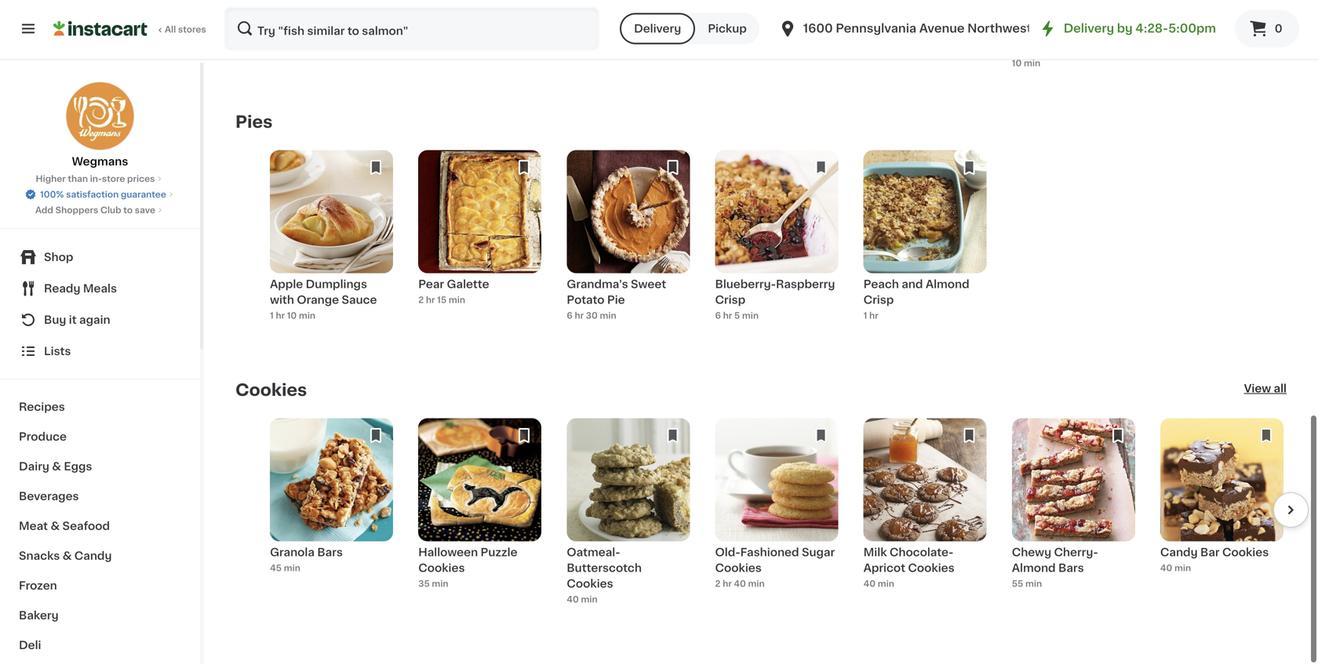 Task type: vqa. For each thing, say whether or not it's contained in the screenshot.


Task type: describe. For each thing, give the bounding box(es) containing it.
recipe card group containing halloween puzzle cookies
[[419, 421, 542, 615]]

delivery for delivery by 4:28-5:00pm
[[1064, 26, 1115, 37]]

meat
[[19, 521, 48, 532]]

cherry-
[[1055, 550, 1099, 561]]

min right 5
[[742, 314, 759, 323]]

recipe card group containing chewy cherry- almond bars
[[1012, 421, 1136, 615]]

cookies down 1 hr 10 min
[[235, 385, 307, 401]]

club
[[100, 206, 121, 215]]

blueberry-raspberry crisp
[[715, 282, 835, 308]]

galette
[[447, 282, 489, 293]]

higher than in-store prices link
[[36, 173, 164, 185]]

store
[[102, 175, 125, 183]]

with
[[270, 297, 294, 308]]

by
[[1118, 26, 1133, 37]]

crisp inside peach and almond crisp
[[864, 297, 894, 308]]

guarantee
[[121, 190, 166, 199]]

min right 30
[[600, 314, 617, 323]]

& for eggs
[[52, 462, 61, 473]]

apple
[[270, 282, 303, 293]]

blueberry-
[[715, 282, 776, 293]]

all
[[1274, 386, 1287, 397]]

10 min
[[270, 46, 299, 55]]

sugar
[[802, 550, 835, 561]]

bakery link
[[9, 601, 191, 631]]

1600 pennsylvania avenue northwest
[[804, 26, 1032, 37]]

pies
[[235, 117, 273, 133]]

raspberry-
[[1012, 13, 1077, 24]]

recipe card group containing oatmeal- butterscotch cookies
[[567, 421, 690, 615]]

3 hr 20 min
[[419, 46, 468, 55]]

easy fresh fruit sodas
[[270, 13, 360, 40]]

pickup
[[708, 26, 747, 37]]

satisfaction
[[66, 190, 119, 199]]

sodas
[[270, 29, 305, 40]]

45 min
[[270, 567, 301, 576]]

ready meals link
[[9, 273, 191, 305]]

all
[[165, 28, 176, 36]]

peanut
[[1161, 13, 1201, 24]]

20
[[438, 46, 449, 55]]

min down apricot
[[878, 583, 895, 591]]

delivery by 4:28-5:00pm link
[[1039, 22, 1217, 41]]

lemonade
[[567, 13, 627, 24]]

puzzle
[[481, 550, 518, 561]]

bakery
[[19, 611, 59, 622]]

cookies inside oatmeal- butterscotch cookies
[[567, 582, 614, 593]]

40 for candy bar cookies
[[1161, 567, 1173, 576]]

delivery for delivery
[[634, 26, 681, 37]]

40 for milk chocolate- apricot cookies
[[864, 583, 876, 591]]

grandma's sweet potato pie
[[567, 282, 666, 308]]

watermelon-
[[864, 13, 938, 24]]

concentrate
[[567, 29, 639, 40]]

2 for pear galette
[[419, 299, 424, 307]]

add shoppers club to save
[[35, 206, 155, 215]]

chocolate-
[[890, 550, 954, 561]]

recipe card group containing apple dumplings with orange sauce
[[270, 153, 393, 346]]

snacks & candy
[[19, 551, 112, 562]]

butter
[[1204, 13, 1240, 24]]

sweet
[[631, 282, 666, 293]]

recipe card group containing granola bars
[[270, 421, 393, 615]]

almond for peach and almond crisp
[[926, 282, 970, 293]]

hr for peach and almond crisp
[[870, 314, 879, 323]]

northwest
[[968, 26, 1032, 37]]

delivery by 4:28-5:00pm
[[1064, 26, 1217, 37]]

lemonade concentrate
[[567, 13, 639, 40]]

add shoppers club to save link
[[35, 204, 165, 217]]

hr for apple dumplings with orange sauce
[[276, 314, 285, 323]]

3
[[419, 46, 424, 55]]

watermelon- strawberry smoothie
[[864, 13, 984, 40]]

again
[[79, 315, 110, 326]]

4:28-
[[1136, 26, 1169, 37]]

recipes link
[[9, 392, 191, 422]]

delivery button
[[620, 16, 696, 47]]

fashioned
[[741, 550, 799, 561]]

40 min for oatmeal- butterscotch cookies
[[567, 599, 598, 607]]

higher
[[36, 175, 66, 183]]

add
[[35, 206, 53, 215]]

to
[[123, 206, 133, 215]]

butterscotch
[[567, 566, 642, 577]]

recipe card group containing milk chocolate- apricot cookies
[[864, 421, 987, 615]]

1 hr
[[864, 314, 879, 323]]

save
[[135, 206, 155, 215]]

peach and almond crisp
[[864, 282, 970, 308]]

meat & seafood link
[[9, 512, 191, 542]]

smoothie inside raspberry-peach- mango smoothie bowl 10 min
[[1054, 29, 1109, 40]]

cantaloupe
[[715, 13, 781, 24]]

cookies inside old-fashioned sugar cookies
[[715, 566, 762, 577]]

peanut butter & jelly smoothie link
[[1161, 0, 1284, 78]]

recipe card group containing peach and almond crisp
[[864, 153, 987, 346]]

2 hr 15 min
[[419, 299, 465, 307]]

instacart logo image
[[53, 22, 148, 41]]

produce link
[[9, 422, 191, 452]]

wegmans
[[72, 156, 128, 167]]

fresh
[[300, 13, 332, 24]]

peanut butter & jelly smoothie
[[1161, 13, 1282, 40]]

strawberry
[[864, 29, 927, 40]]

cantaloupe smoothie bowl link
[[715, 0, 839, 78]]

it
[[69, 315, 77, 326]]

fruit
[[334, 13, 360, 24]]

5
[[735, 314, 740, 323]]

30
[[586, 314, 598, 323]]

service type group
[[620, 16, 760, 47]]

0 horizontal spatial 15
[[437, 299, 447, 307]]

hr for pear galette
[[426, 299, 435, 307]]

pear
[[419, 282, 444, 293]]

all stores
[[165, 28, 206, 36]]

recipe card group containing blueberry-raspberry crisp
[[715, 153, 839, 346]]

candy inside recipe card "group"
[[1161, 550, 1198, 561]]

40 for oatmeal- butterscotch cookies
[[567, 599, 579, 607]]

2 for old-fashioned sugar cookies
[[715, 583, 721, 591]]

sauce
[[342, 297, 377, 308]]

0 horizontal spatial candy
[[74, 551, 112, 562]]

view all
[[1245, 386, 1287, 397]]

hr for old-fashioned sugar cookies
[[723, 583, 732, 591]]



Task type: locate. For each thing, give the bounding box(es) containing it.
100% satisfaction guarantee button
[[24, 185, 176, 201]]

bar
[[1201, 550, 1220, 561]]

6 left 5
[[715, 314, 721, 323]]

bars down cherry-
[[1059, 566, 1084, 577]]

1 vertical spatial 10
[[1012, 62, 1022, 70]]

candy down seafood
[[74, 551, 112, 562]]

1 vertical spatial almond
[[1012, 566, 1056, 577]]

bowl
[[773, 29, 801, 40], [1012, 45, 1040, 56]]

candy
[[1161, 550, 1198, 561], [74, 551, 112, 562]]

0 vertical spatial 10
[[270, 46, 280, 55]]

min down old-fashioned sugar cookies
[[748, 583, 765, 591]]

15 down pear
[[437, 299, 447, 307]]

2 horizontal spatial 40 min
[[1161, 567, 1192, 576]]

hr down old-
[[723, 583, 732, 591]]

and
[[902, 282, 923, 293]]

40
[[1161, 567, 1173, 576], [734, 583, 746, 591], [864, 583, 876, 591], [567, 599, 579, 607]]

2 vertical spatial 40 min
[[567, 599, 598, 607]]

40 down apricot
[[864, 583, 876, 591]]

1 horizontal spatial almond
[[1012, 566, 1056, 577]]

min down concentrate
[[579, 46, 595, 55]]

0 horizontal spatial bars
[[317, 550, 343, 561]]

snacks
[[19, 551, 60, 562]]

0 horizontal spatial bowl
[[773, 29, 801, 40]]

eggs
[[64, 462, 92, 473]]

mango
[[1012, 29, 1052, 40]]

0 horizontal spatial 40 min
[[567, 599, 598, 607]]

in-
[[90, 175, 102, 183]]

10 down mango at the right top of the page
[[1012, 62, 1022, 70]]

cookies right the bar
[[1223, 550, 1269, 561]]

almond inside chewy cherry- almond bars
[[1012, 566, 1056, 577]]

candy bar cookies
[[1161, 550, 1269, 561]]

2 vertical spatial 10
[[287, 314, 297, 323]]

1 horizontal spatial 6
[[715, 314, 721, 323]]

1 vertical spatial bars
[[1059, 566, 1084, 577]]

seafood
[[62, 521, 110, 532]]

bowl down mango at the right top of the page
[[1012, 45, 1040, 56]]

min down butterscotch
[[581, 599, 598, 607]]

ready
[[44, 283, 80, 294]]

jelly
[[1254, 13, 1282, 24]]

1 6 from the left
[[567, 314, 573, 323]]

10 down sodas
[[270, 46, 280, 55]]

potato
[[567, 297, 605, 308]]

recipe card group containing old-fashioned sugar cookies
[[715, 421, 839, 615]]

40 min for milk chocolate- apricot cookies
[[864, 583, 895, 591]]

beverages link
[[9, 482, 191, 512]]

3 hr 20 min link
[[419, 0, 542, 78]]

cookies inside milk chocolate- apricot cookies
[[908, 566, 955, 577]]

bowl inside raspberry-peach- mango smoothie bowl 10 min
[[1012, 45, 1040, 56]]

1
[[270, 314, 274, 323], [864, 314, 868, 323]]

6 left 30
[[567, 314, 573, 323]]

2 crisp from the left
[[864, 297, 894, 308]]

3 smoothie from the left
[[1054, 29, 1109, 40]]

almond for chewy cherry- almond bars
[[1012, 566, 1056, 577]]

orange
[[297, 297, 339, 308]]

bars right granola
[[317, 550, 343, 561]]

hr right 3
[[426, 46, 435, 55]]

0 vertical spatial 2
[[419, 299, 424, 307]]

buy it again link
[[9, 305, 191, 336]]

item carousel region
[[235, 421, 1309, 615]]

2 1 from the left
[[864, 314, 868, 323]]

40 down butterscotch
[[567, 599, 579, 607]]

2 inside item carousel region
[[715, 583, 721, 591]]

2 6 from the left
[[715, 314, 721, 323]]

bars inside chewy cherry- almond bars
[[1059, 566, 1084, 577]]

40 min
[[1161, 567, 1192, 576], [864, 583, 895, 591], [567, 599, 598, 607]]

6 for potato
[[567, 314, 573, 323]]

0 horizontal spatial 2
[[419, 299, 424, 307]]

recipe card group containing pear galette
[[419, 153, 542, 346]]

& for seafood
[[51, 521, 60, 532]]

1 vertical spatial 15
[[437, 299, 447, 307]]

min inside raspberry-peach- mango smoothie bowl 10 min
[[1024, 62, 1041, 70]]

crisp
[[715, 297, 746, 308], [864, 297, 894, 308]]

& inside peanut butter & jelly smoothie
[[1242, 13, 1251, 24]]

4 smoothie from the left
[[1161, 29, 1216, 40]]

10 inside raspberry-peach- mango smoothie bowl 10 min
[[1012, 62, 1022, 70]]

0 vertical spatial 15
[[567, 46, 576, 55]]

0 horizontal spatial crisp
[[715, 297, 746, 308]]

min down mango at the right top of the page
[[1024, 62, 1041, 70]]

1 for peach and almond crisp
[[864, 314, 868, 323]]

meat & seafood
[[19, 521, 110, 532]]

cookies inside halloween puzzle cookies
[[419, 566, 465, 577]]

1 horizontal spatial crisp
[[864, 297, 894, 308]]

min down granola
[[284, 567, 301, 576]]

raspberry-peach- mango smoothie bowl 10 min
[[1012, 13, 1117, 70]]

ready meals
[[44, 283, 117, 294]]

wegmans link
[[66, 82, 135, 170]]

almond
[[926, 282, 970, 293], [1012, 566, 1056, 577]]

hr left 5
[[723, 314, 733, 323]]

1 horizontal spatial 40 min
[[864, 583, 895, 591]]

dairy & eggs link
[[9, 452, 191, 482]]

buy it again
[[44, 315, 110, 326]]

min down pear galette
[[449, 299, 465, 307]]

hr for blueberry-raspberry crisp
[[723, 314, 733, 323]]

55 min
[[1012, 583, 1042, 591]]

recipe card group
[[270, 153, 393, 346], [419, 153, 542, 346], [567, 153, 690, 346], [715, 153, 839, 346], [864, 153, 987, 346], [270, 421, 393, 615], [419, 421, 542, 615], [567, 421, 690, 615], [715, 421, 839, 615], [864, 421, 987, 615], [1012, 421, 1136, 615], [1161, 421, 1284, 615]]

smoothie inside the watermelon- strawberry smoothie
[[930, 29, 984, 40]]

1 horizontal spatial 1
[[864, 314, 868, 323]]

None search field
[[224, 9, 600, 53]]

deli
[[19, 641, 41, 651]]

1 vertical spatial bowl
[[1012, 45, 1040, 56]]

2 horizontal spatial 10
[[1012, 62, 1022, 70]]

& left jelly
[[1242, 13, 1251, 24]]

100%
[[40, 190, 64, 199]]

hr left 30
[[575, 314, 584, 323]]

2 down pear
[[419, 299, 424, 307]]

bowl left 1600 at the right of the page
[[773, 29, 801, 40]]

almond down the chewy
[[1012, 566, 1056, 577]]

40 down candy bar cookies
[[1161, 567, 1173, 576]]

min right 20
[[451, 46, 468, 55]]

40 min for candy bar cookies
[[1161, 567, 1192, 576]]

2 hr 40 min
[[715, 583, 765, 591]]

hr inside item carousel region
[[723, 583, 732, 591]]

granola
[[270, 550, 315, 561]]

1 smoothie from the left
[[715, 29, 770, 40]]

0 vertical spatial bowl
[[773, 29, 801, 40]]

cookies down butterscotch
[[567, 582, 614, 593]]

crisp inside blueberry-raspberry crisp
[[715, 297, 746, 308]]

hr down peach
[[870, 314, 879, 323]]

all stores link
[[53, 9, 207, 53]]

oatmeal- butterscotch cookies
[[567, 550, 642, 593]]

cantaloupe smoothie bowl
[[715, 13, 801, 40]]

beverages
[[19, 491, 79, 502]]

35 min
[[419, 583, 449, 591]]

1 vertical spatial 2
[[715, 583, 721, 591]]

almond inside peach and almond crisp
[[926, 282, 970, 293]]

6 hr 5 min
[[715, 314, 759, 323]]

1 horizontal spatial delivery
[[1064, 26, 1115, 37]]

1 horizontal spatial candy
[[1161, 550, 1198, 561]]

wegmans logo image
[[66, 82, 135, 151]]

smoothie inside peanut butter & jelly smoothie
[[1161, 29, 1216, 40]]

1 vertical spatial 40 min
[[864, 583, 895, 591]]

1 horizontal spatial bars
[[1059, 566, 1084, 577]]

0 vertical spatial 40 min
[[1161, 567, 1192, 576]]

min right 55
[[1026, 583, 1042, 591]]

1 down peach
[[864, 314, 868, 323]]

1 1 from the left
[[270, 314, 274, 323]]

hr down pear
[[426, 299, 435, 307]]

almond right and at the right top
[[926, 282, 970, 293]]

40 min down candy bar cookies
[[1161, 567, 1192, 576]]

lists link
[[9, 336, 191, 367]]

min
[[282, 46, 299, 55], [451, 46, 468, 55], [579, 46, 595, 55], [1024, 62, 1041, 70], [449, 299, 465, 307], [299, 314, 316, 323], [600, 314, 617, 323], [742, 314, 759, 323], [284, 567, 301, 576], [1175, 567, 1192, 576], [432, 583, 449, 591], [748, 583, 765, 591], [878, 583, 895, 591], [1026, 583, 1042, 591], [581, 599, 598, 607]]

0 vertical spatial almond
[[926, 282, 970, 293]]

crisp up 6 hr 5 min
[[715, 297, 746, 308]]

min down orange
[[299, 314, 316, 323]]

recipes
[[19, 402, 65, 413]]

1 horizontal spatial 10
[[287, 314, 297, 323]]

6 hr 30 min
[[567, 314, 617, 323]]

cookies down chocolate-
[[908, 566, 955, 577]]

ready meals button
[[9, 273, 191, 305]]

recipe card group containing grandma's sweet potato pie
[[567, 153, 690, 346]]

oatmeal-
[[567, 550, 621, 561]]

cookies up 2 hr 40 min
[[715, 566, 762, 577]]

& for candy
[[63, 551, 72, 562]]

hr for grandma's sweet potato pie
[[575, 314, 584, 323]]

1 crisp from the left
[[715, 297, 746, 308]]

than
[[68, 175, 88, 183]]

milk chocolate- apricot cookies
[[864, 550, 955, 577]]

0 vertical spatial bars
[[317, 550, 343, 561]]

10 inside recipe card "group"
[[287, 314, 297, 323]]

10 down with
[[287, 314, 297, 323]]

smoothie inside cantaloupe smoothie bowl
[[715, 29, 770, 40]]

old-fashioned sugar cookies
[[715, 550, 835, 577]]

halloween
[[419, 550, 478, 561]]

40 min down butterscotch
[[567, 599, 598, 607]]

delivery inside button
[[634, 26, 681, 37]]

dumplings
[[306, 282, 367, 293]]

deli link
[[9, 631, 191, 661]]

crisp down peach
[[864, 297, 894, 308]]

chewy
[[1012, 550, 1052, 561]]

2
[[419, 299, 424, 307], [715, 583, 721, 591]]

2 down old-
[[715, 583, 721, 591]]

1 for apple dumplings with orange sauce
[[270, 314, 274, 323]]

recipe card group containing candy bar cookies
[[1161, 421, 1284, 615]]

shoppers
[[55, 206, 98, 215]]

6 for crisp
[[715, 314, 721, 323]]

45
[[270, 567, 282, 576]]

candy left the bar
[[1161, 550, 1198, 561]]

0 horizontal spatial 10
[[270, 46, 280, 55]]

dairy
[[19, 462, 49, 473]]

dairy & eggs
[[19, 462, 92, 473]]

40 down old-
[[734, 583, 746, 591]]

min right 35
[[432, 583, 449, 591]]

2 smoothie from the left
[[930, 29, 984, 40]]

avenue
[[920, 26, 965, 37]]

& left the eggs
[[52, 462, 61, 473]]

min down candy bar cookies
[[1175, 567, 1192, 576]]

0
[[1275, 26, 1283, 37]]

view all link
[[1245, 384, 1287, 403]]

0 horizontal spatial 1
[[270, 314, 274, 323]]

Search field
[[226, 11, 598, 52]]

0 horizontal spatial 6
[[567, 314, 573, 323]]

cookies down halloween
[[419, 566, 465, 577]]

prices
[[127, 175, 155, 183]]

1 horizontal spatial bowl
[[1012, 45, 1040, 56]]

produce
[[19, 432, 67, 443]]

& right meat
[[51, 521, 60, 532]]

bowl inside cantaloupe smoothie bowl
[[773, 29, 801, 40]]

10
[[270, 46, 280, 55], [1012, 62, 1022, 70], [287, 314, 297, 323]]

min down sodas
[[282, 46, 299, 55]]

40 min down apricot
[[864, 583, 895, 591]]

1 horizontal spatial 15
[[567, 46, 576, 55]]

1 down with
[[270, 314, 274, 323]]

smoothie
[[715, 29, 770, 40], [930, 29, 984, 40], [1054, 29, 1109, 40], [1161, 29, 1216, 40]]

hr down with
[[276, 314, 285, 323]]

1 horizontal spatial 2
[[715, 583, 721, 591]]

0 horizontal spatial almond
[[926, 282, 970, 293]]

100% satisfaction guarantee
[[40, 190, 166, 199]]

0 horizontal spatial delivery
[[634, 26, 681, 37]]

lists
[[44, 346, 71, 357]]

& right 'snacks'
[[63, 551, 72, 562]]

1 hr 10 min
[[270, 314, 316, 323]]

55
[[1012, 583, 1024, 591]]

milk
[[864, 550, 887, 561]]

peach
[[864, 282, 899, 293]]

stores
[[178, 28, 206, 36]]

15 down concentrate
[[567, 46, 576, 55]]

higher than in-store prices
[[36, 175, 155, 183]]



